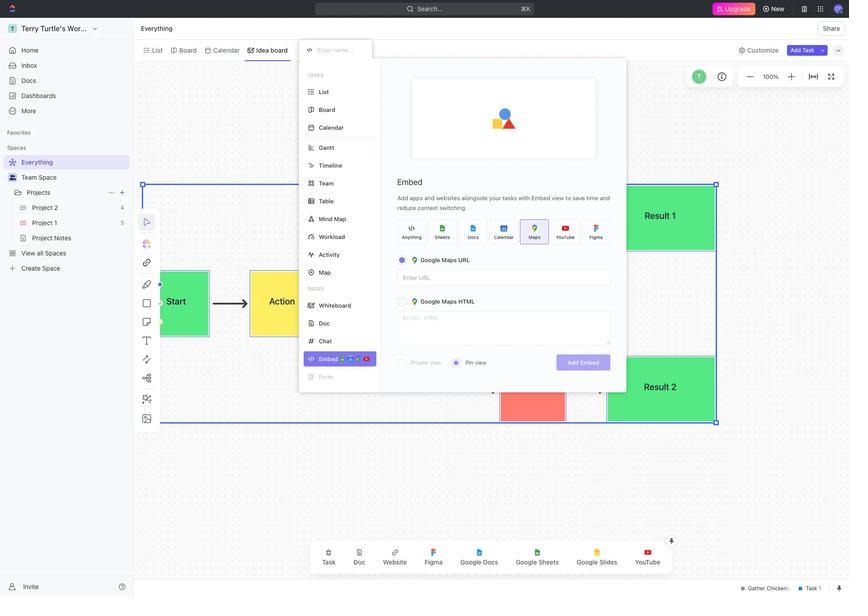 Task type: vqa. For each thing, say whether or not it's contained in the screenshot.
tree within Sidebar navigation
yes



Task type: describe. For each thing, give the bounding box(es) containing it.
customize
[[748, 46, 779, 54]]

view button
[[299, 44, 328, 56]]

docs inside button
[[483, 559, 498, 566]]

apps
[[410, 195, 423, 202]]

google for google maps html
[[421, 298, 440, 305]]

embed inside add embed button
[[580, 359, 600, 366]]

spaces
[[7, 145, 26, 151]]

0 horizontal spatial doc
[[319, 320, 330, 327]]

1 horizontal spatial map
[[334, 215, 346, 222]]

team for team
[[319, 180, 334, 187]]

google for google slides
[[577, 559, 598, 566]]

private view
[[411, 360, 441, 366]]

idea board
[[256, 46, 288, 54]]

team space
[[21, 174, 57, 181]]

html
[[458, 298, 475, 305]]

google maps html
[[421, 298, 475, 305]]

0 horizontal spatial embed
[[397, 178, 423, 187]]

pin view
[[466, 360, 487, 366]]

table
[[319, 197, 334, 205]]

0 horizontal spatial youtube
[[556, 234, 575, 240]]

favorites
[[7, 129, 31, 136]]

view
[[311, 46, 325, 54]]

0 horizontal spatial sheets
[[435, 234, 450, 240]]

pin
[[466, 360, 474, 366]]

youtube button
[[628, 544, 668, 571]]

website
[[383, 559, 407, 566]]

maps for url
[[442, 257, 457, 264]]

google slides button
[[570, 544, 625, 571]]

google slides
[[577, 559, 618, 566]]

projects link
[[27, 186, 104, 200]]

website button
[[376, 544, 414, 571]]

mind
[[319, 215, 333, 222]]

save
[[573, 195, 585, 202]]

to
[[566, 195, 571, 202]]

whiteboard
[[319, 302, 351, 309]]

private
[[411, 360, 428, 366]]

doc inside button
[[354, 559, 365, 566]]

1 horizontal spatial board
[[319, 106, 335, 113]]

google docs button
[[454, 544, 505, 571]]

mind map
[[319, 215, 346, 222]]

calendar link
[[212, 44, 240, 56]]

projects
[[27, 189, 50, 196]]

workload
[[319, 233, 345, 240]]

idea board link
[[255, 44, 288, 56]]

team space link
[[21, 170, 128, 185]]

new button
[[759, 2, 790, 16]]

0 vertical spatial board
[[179, 46, 197, 54]]

user group image
[[9, 175, 16, 180]]

gantt
[[319, 144, 334, 151]]

1 and from the left
[[425, 195, 435, 202]]

view inside add apps and websites alongside your tasks with embed view to save time and reduce context switching.
[[552, 195, 564, 202]]

share button
[[818, 21, 846, 36]]

add task
[[791, 47, 815, 53]]

time
[[587, 195, 599, 202]]

google for google maps url
[[421, 257, 440, 264]]

everything link
[[139, 23, 175, 34]]

pages
[[308, 286, 324, 292]]

add apps and websites alongside your tasks with embed view to save time and reduce context switching.
[[397, 195, 610, 211]]

everything
[[141, 25, 173, 32]]

reduce
[[397, 204, 416, 211]]

board link
[[178, 44, 197, 56]]

google docs
[[461, 559, 498, 566]]

figma button
[[418, 544, 450, 571]]

0 vertical spatial maps
[[529, 234, 541, 240]]

view button
[[299, 40, 328, 61]]

switching.
[[440, 204, 467, 211]]

invite
[[23, 583, 39, 590]]

google for google sheets
[[516, 559, 537, 566]]

1 vertical spatial calendar
[[319, 124, 344, 131]]

figma inside button
[[425, 559, 443, 566]]

add embed button
[[557, 355, 611, 371]]

1 vertical spatial map
[[319, 269, 331, 276]]

customize button
[[736, 44, 782, 56]]

add embed
[[568, 359, 600, 366]]

upgrade
[[726, 5, 751, 12]]

add for add task
[[791, 47, 801, 53]]

google sheets
[[516, 559, 559, 566]]



Task type: locate. For each thing, give the bounding box(es) containing it.
add inside button
[[568, 359, 579, 366]]

embed
[[397, 178, 423, 187], [532, 195, 550, 202], [580, 359, 600, 366]]

maps for html
[[442, 298, 457, 305]]

view right pin
[[475, 360, 487, 366]]

maps
[[529, 234, 541, 240], [442, 257, 457, 264], [442, 298, 457, 305]]

t
[[698, 73, 701, 80]]

map
[[334, 215, 346, 222], [319, 269, 331, 276]]

view right private
[[430, 360, 441, 366]]

board
[[179, 46, 197, 54], [319, 106, 335, 113]]

sheets inside button
[[539, 559, 559, 566]]

0 horizontal spatial and
[[425, 195, 435, 202]]

add inside add apps and websites alongside your tasks with embed view to save time and reduce context switching.
[[397, 195, 408, 202]]

anything
[[402, 234, 422, 240]]

team for team space
[[21, 174, 37, 181]]

dashboards
[[21, 92, 56, 99]]

favorites button
[[4, 128, 34, 138]]

home
[[21, 46, 38, 54]]

100% button
[[762, 71, 781, 82]]

⌘k
[[521, 5, 531, 12]]

2 horizontal spatial view
[[552, 195, 564, 202]]

list down tasks
[[319, 88, 329, 95]]

2 vertical spatial add
[[568, 359, 579, 366]]

1 horizontal spatial sheets
[[539, 559, 559, 566]]

0 vertical spatial figma
[[590, 234, 603, 240]]

google sheets button
[[509, 544, 566, 571]]

1 horizontal spatial add
[[568, 359, 579, 366]]

form
[[319, 373, 333, 380]]

maps left url
[[442, 257, 457, 264]]

websites
[[436, 195, 460, 202]]

0 horizontal spatial figma
[[425, 559, 443, 566]]

1 horizontal spatial youtube
[[635, 559, 661, 566]]

1 horizontal spatial docs
[[468, 234, 479, 240]]

upgrade link
[[713, 3, 756, 15]]

doc right task button
[[354, 559, 365, 566]]

embed inside add apps and websites alongside your tasks with embed view to save time and reduce context switching.
[[532, 195, 550, 202]]

calendar inside "calendar" link
[[213, 46, 240, 54]]

calendar
[[213, 46, 240, 54], [319, 124, 344, 131], [494, 234, 514, 240]]

figma down time
[[590, 234, 603, 240]]

0 horizontal spatial add
[[397, 195, 408, 202]]

1 vertical spatial list
[[319, 88, 329, 95]]

google for google docs
[[461, 559, 482, 566]]

sheets
[[435, 234, 450, 240], [539, 559, 559, 566]]

slides
[[600, 559, 618, 566]]

docs
[[21, 77, 36, 84], [468, 234, 479, 240], [483, 559, 498, 566]]

add for add apps and websites alongside your tasks with embed view to save time and reduce context switching.
[[397, 195, 408, 202]]

map down 'activity'
[[319, 269, 331, 276]]

Enter HTML text field
[[398, 311, 610, 345]]

0 horizontal spatial calendar
[[213, 46, 240, 54]]

1 vertical spatial youtube
[[635, 559, 661, 566]]

board
[[271, 46, 288, 54]]

tasks
[[503, 195, 517, 202]]

list link
[[150, 44, 163, 56]]

0 vertical spatial calendar
[[213, 46, 240, 54]]

and
[[425, 195, 435, 202], [600, 195, 610, 202]]

maps down with
[[529, 234, 541, 240]]

1 vertical spatial sheets
[[539, 559, 559, 566]]

tasks
[[308, 72, 324, 78]]

idea
[[256, 46, 269, 54]]

1 vertical spatial embed
[[532, 195, 550, 202]]

youtube right slides
[[635, 559, 661, 566]]

task button
[[315, 544, 343, 571]]

sidebar navigation
[[0, 18, 133, 597]]

add
[[791, 47, 801, 53], [397, 195, 408, 202], [568, 359, 579, 366]]

0 horizontal spatial team
[[21, 174, 37, 181]]

inbox link
[[4, 58, 129, 73]]

and up "context"
[[425, 195, 435, 202]]

tree containing team space
[[4, 155, 129, 276]]

doc
[[319, 320, 330, 327], [354, 559, 365, 566]]

0 horizontal spatial view
[[430, 360, 441, 366]]

1 horizontal spatial team
[[319, 180, 334, 187]]

team right "user group" image
[[21, 174, 37, 181]]

doc up chat
[[319, 320, 330, 327]]

0 horizontal spatial docs
[[21, 77, 36, 84]]

0 horizontal spatial map
[[319, 269, 331, 276]]

task
[[803, 47, 815, 53], [322, 559, 336, 566]]

home link
[[4, 43, 129, 58]]

0 horizontal spatial task
[[322, 559, 336, 566]]

maps left the html
[[442, 298, 457, 305]]

figma right website
[[425, 559, 443, 566]]

1 vertical spatial add
[[397, 195, 408, 202]]

timeline
[[319, 162, 342, 169]]

0 vertical spatial docs
[[21, 77, 36, 84]]

google
[[421, 257, 440, 264], [421, 298, 440, 305], [461, 559, 482, 566], [516, 559, 537, 566], [577, 559, 598, 566]]

youtube
[[556, 234, 575, 240], [635, 559, 661, 566]]

youtube inside button
[[635, 559, 661, 566]]

2 vertical spatial embed
[[580, 359, 600, 366]]

google inside button
[[516, 559, 537, 566]]

docs inside sidebar navigation
[[21, 77, 36, 84]]

2 horizontal spatial embed
[[580, 359, 600, 366]]

context
[[418, 204, 438, 211]]

1 vertical spatial figma
[[425, 559, 443, 566]]

search...
[[417, 5, 443, 12]]

calendar up the gantt
[[319, 124, 344, 131]]

alongside
[[462, 195, 488, 202]]

list down everything link
[[152, 46, 163, 54]]

calendar left idea
[[213, 46, 240, 54]]

1 vertical spatial task
[[322, 559, 336, 566]]

space
[[39, 174, 57, 181]]

google maps url
[[421, 257, 470, 264]]

view for pin view
[[475, 360, 487, 366]]

2 vertical spatial maps
[[442, 298, 457, 305]]

1 horizontal spatial view
[[475, 360, 487, 366]]

1 vertical spatial maps
[[442, 257, 457, 264]]

0 horizontal spatial board
[[179, 46, 197, 54]]

2 and from the left
[[600, 195, 610, 202]]

0 vertical spatial sheets
[[435, 234, 450, 240]]

tree
[[4, 155, 129, 276]]

100%
[[763, 73, 779, 80]]

docs link
[[4, 74, 129, 88]]

inbox
[[21, 62, 37, 69]]

1 horizontal spatial list
[[319, 88, 329, 95]]

list
[[152, 46, 163, 54], [319, 88, 329, 95]]

task inside button
[[322, 559, 336, 566]]

2 horizontal spatial calendar
[[494, 234, 514, 240]]

tree inside sidebar navigation
[[4, 155, 129, 276]]

team
[[21, 174, 37, 181], [319, 180, 334, 187]]

doc button
[[346, 544, 372, 571]]

1 horizontal spatial and
[[600, 195, 610, 202]]

0 vertical spatial youtube
[[556, 234, 575, 240]]

2 vertical spatial calendar
[[494, 234, 514, 240]]

youtube down to
[[556, 234, 575, 240]]

with
[[519, 195, 530, 202]]

0 vertical spatial add
[[791, 47, 801, 53]]

2 horizontal spatial add
[[791, 47, 801, 53]]

0 vertical spatial list
[[152, 46, 163, 54]]

2 horizontal spatial docs
[[483, 559, 498, 566]]

Enter name... field
[[317, 46, 365, 54]]

1 horizontal spatial figma
[[590, 234, 603, 240]]

0 vertical spatial task
[[803, 47, 815, 53]]

share
[[823, 25, 840, 32]]

board down tasks
[[319, 106, 335, 113]]

1 vertical spatial doc
[[354, 559, 365, 566]]

new
[[772, 5, 785, 12]]

team inside tree
[[21, 174, 37, 181]]

2 vertical spatial docs
[[483, 559, 498, 566]]

Enter URL text field
[[398, 270, 610, 286]]

activity
[[319, 251, 340, 258]]

1 horizontal spatial embed
[[532, 195, 550, 202]]

map right mind
[[334, 215, 346, 222]]

dashboards link
[[4, 89, 129, 103]]

view for private view
[[430, 360, 441, 366]]

0 vertical spatial map
[[334, 215, 346, 222]]

task inside button
[[803, 47, 815, 53]]

and right time
[[600, 195, 610, 202]]

1 vertical spatial board
[[319, 106, 335, 113]]

board right the list link
[[179, 46, 197, 54]]

1 vertical spatial docs
[[468, 234, 479, 240]]

add for add embed
[[568, 359, 579, 366]]

url
[[458, 257, 470, 264]]

calendar down add apps and websites alongside your tasks with embed view to save time and reduce context switching.
[[494, 234, 514, 240]]

add task button
[[787, 45, 818, 56]]

0 vertical spatial doc
[[319, 320, 330, 327]]

team up table
[[319, 180, 334, 187]]

view left to
[[552, 195, 564, 202]]

figma
[[590, 234, 603, 240], [425, 559, 443, 566]]

add inside button
[[791, 47, 801, 53]]

1 horizontal spatial task
[[803, 47, 815, 53]]

1 horizontal spatial calendar
[[319, 124, 344, 131]]

1 horizontal spatial doc
[[354, 559, 365, 566]]

your
[[489, 195, 501, 202]]

view
[[552, 195, 564, 202], [430, 360, 441, 366], [475, 360, 487, 366]]

chat
[[319, 337, 332, 345]]

0 horizontal spatial list
[[152, 46, 163, 54]]

0 vertical spatial embed
[[397, 178, 423, 187]]



